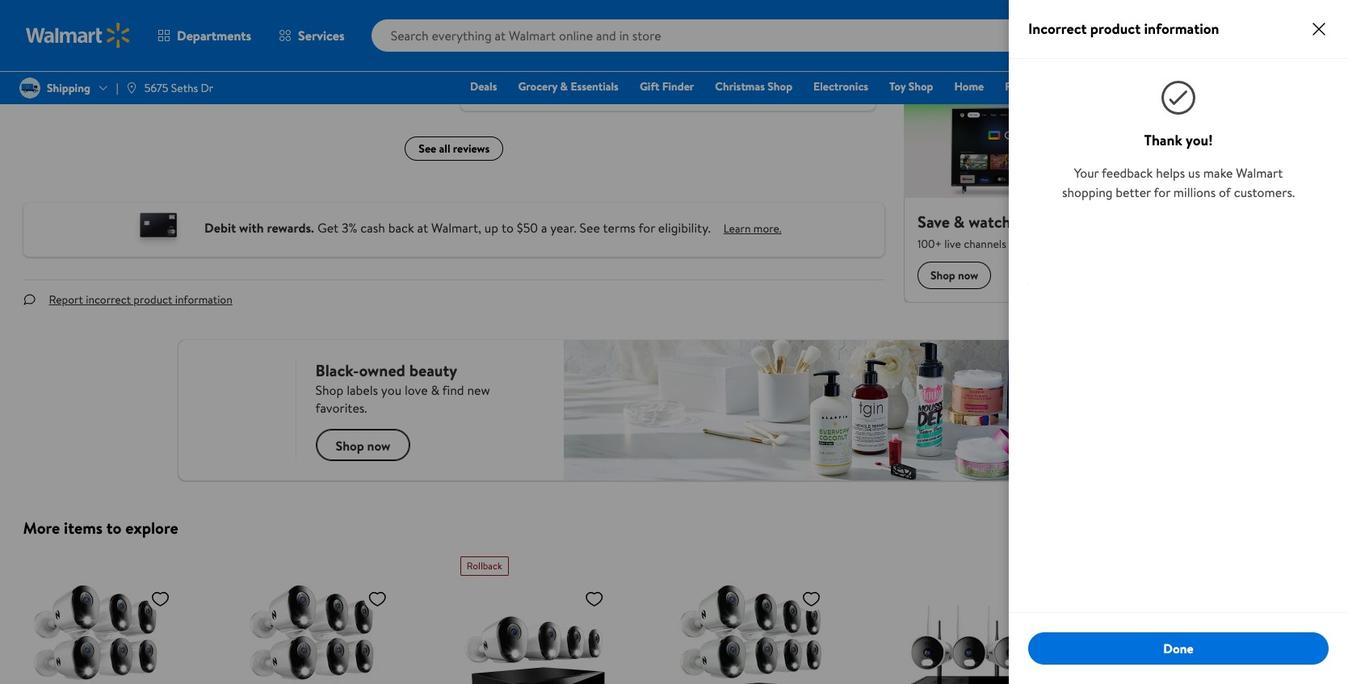 Task type: describe. For each thing, give the bounding box(es) containing it.
close panel image
[[1310, 19, 1329, 39]]

product inside dialog
[[1091, 19, 1141, 39]]

night owl 2-way audio 12 channel dvr security system with 1tb hard drive and 6 wired 2k deterrence cameras image
[[26, 583, 177, 684]]

rollback
[[467, 559, 502, 573]]

more items to explore
[[23, 517, 178, 539]]

fashion
[[1005, 78, 1043, 95]]

add to favorites list, night owl 2-way audio 12 channel dvr security system with 2tb hard drive and 6 wired 2k deterrence cameras image
[[368, 589, 387, 609]]

christmas shop
[[715, 78, 793, 95]]

see all reviews
[[418, 141, 490, 157]]

year.
[[551, 219, 577, 237]]

report incorrect product information
[[49, 292, 233, 308]]

0 vertical spatial originally posted on nightowlsp.com
[[39, 25, 194, 39]]

customers.
[[1234, 183, 1295, 201]]

toy
[[890, 78, 906, 95]]

Search search field
[[371, 19, 1075, 52]]

thank
[[1145, 130, 1183, 150]]

toy shop
[[890, 78, 934, 95]]

0 horizontal spatial nightowlsp.com
[[127, 25, 194, 39]]

toy shop link
[[882, 78, 941, 95]]

terms
[[603, 219, 636, 237]]

gift
[[640, 78, 660, 95]]

shop for toy shop
[[909, 78, 934, 95]]

shop for christmas shop
[[768, 78, 793, 95]]

electronics link
[[807, 78, 876, 95]]

all
[[439, 141, 450, 157]]

items
[[64, 517, 103, 539]]

product group containing rollback
[[460, 550, 655, 684]]

information inside dialog
[[1145, 19, 1220, 39]]

learn
[[724, 221, 751, 237]]

1 horizontal spatial originally
[[473, 83, 514, 97]]

incorrect
[[86, 292, 131, 308]]

add to favorites list, night owl 2-way audio 12 channel dvr security system with 1tb hard drive and 8 wired 1080p deterrence cameras image
[[802, 589, 821, 609]]

grocery & essentials
[[518, 78, 619, 95]]

0 vertical spatial originally
[[39, 25, 80, 39]]

1 horizontal spatial nightowlsp.com
[[561, 83, 628, 97]]

report incorrect product information button
[[36, 280, 245, 319]]

of
[[1219, 183, 1231, 201]]

more
[[23, 517, 60, 539]]

next slide for more items to explore list image
[[1274, 628, 1313, 667]]

deals
[[470, 78, 497, 95]]

your
[[1074, 164, 1099, 182]]

1 horizontal spatial originally posted on nightowlsp.com
[[473, 83, 628, 97]]

eligible
[[1023, 41, 1058, 57]]

registry
[[1136, 78, 1177, 95]]

your feedback helps us make walmart shopping better for millions of customers.
[[1063, 164, 1295, 201]]

1 vertical spatial to
[[107, 517, 122, 539]]

night owl® 2-way audio 12 channel dvr security system with 1tb hard drive and 4 wired 1080p deterrence cameras image
[[460, 583, 611, 684]]

night owl 2-way audio 12 channel dvr security system with 1tb hard drive and 8 wired 1080p deterrence cameras image
[[678, 583, 828, 684]]

night owl 2-way audio 12 channel dvr security system with 2tb hard drive and 8 wired 2k deterrence cameras image
[[1112, 583, 1262, 684]]

one debit card  debit with rewards. get 3% cash back at walmart, up to $50 a year. see terms for eligibility. learn more. element
[[724, 221, 782, 238]]

is
[[992, 41, 999, 57]]

walmart image
[[26, 23, 131, 48]]

debit
[[205, 219, 236, 237]]

make
[[1204, 164, 1233, 182]]

gifting made easy image
[[918, 41, 931, 54]]

gift
[[1002, 41, 1020, 57]]

&
[[560, 78, 568, 95]]



Task type: vqa. For each thing, say whether or not it's contained in the screenshot.
cart
no



Task type: locate. For each thing, give the bounding box(es) containing it.
1 shop from the left
[[768, 78, 793, 95]]

for inside your feedback helps us make walmart shopping better for millions of customers.
[[1154, 183, 1171, 201]]

0
[[494, 65, 501, 78], [535, 65, 541, 78]]

0 horizontal spatial originally
[[39, 25, 80, 39]]

1 horizontal spatial shop
[[909, 78, 934, 95]]

for right terms
[[639, 219, 655, 237]]

2 0 button from the left
[[514, 63, 554, 80]]

1 horizontal spatial 0
[[535, 65, 541, 78]]

shop
[[768, 78, 793, 95], [909, 78, 934, 95]]

information
[[1145, 19, 1220, 39], [175, 292, 233, 308]]

explore
[[125, 517, 178, 539]]

1 vertical spatial nightowlsp.com
[[561, 83, 628, 97]]

2 shop from the left
[[909, 78, 934, 95]]

incorrect product information dialog
[[1009, 0, 1349, 684]]

grocery
[[518, 78, 558, 95]]

deals link
[[463, 78, 505, 95]]

0 horizontal spatial information
[[175, 292, 233, 308]]

shopping
[[1063, 183, 1113, 201]]

1 vertical spatial see
[[580, 219, 600, 237]]

walmart,
[[431, 219, 482, 237]]

more.
[[754, 221, 782, 237]]

back
[[388, 219, 414, 237]]

1 vertical spatial for
[[639, 219, 655, 237]]

report
[[49, 292, 83, 308]]

gift finder
[[640, 78, 694, 95]]

better
[[1116, 183, 1151, 201]]

29
[[1316, 17, 1327, 31]]

done
[[1164, 640, 1194, 658]]

cash
[[361, 219, 385, 237]]

1 vertical spatial originally posted on nightowlsp.com
[[473, 83, 628, 97]]

for
[[1154, 183, 1171, 201], [639, 219, 655, 237]]

essentials
[[571, 78, 619, 95]]

nightowlsp.com
[[127, 25, 194, 39], [561, 83, 628, 97]]

reviews
[[453, 141, 490, 157]]

0 vertical spatial to
[[502, 219, 514, 237]]

1 horizontal spatial for
[[1154, 183, 1171, 201]]

0 vertical spatial product
[[1091, 19, 1141, 39]]

retired veteran
[[473, 38, 551, 54]]

0 button down retired
[[473, 63, 514, 80]]

fashion link
[[998, 78, 1050, 95]]

0 horizontal spatial for
[[639, 219, 655, 237]]

to right up on the left top of the page
[[502, 219, 514, 237]]

1 product group from the left
[[460, 550, 655, 684]]

1 horizontal spatial on
[[547, 83, 558, 97]]

product group
[[460, 550, 655, 684], [895, 550, 1089, 684]]

information inside button
[[175, 292, 233, 308]]

add to favorites list, night owl 2-way audio 12 channel dvr security system with 1tb hard drive and 6 wired 2k deterrence cameras image
[[151, 589, 170, 609]]

night owl 2-way audio 12 channel dvr security system with 2tb hard drive and 6 wired 2k deterrence cameras image
[[243, 583, 394, 684]]

home link
[[947, 78, 992, 95]]

for down helps
[[1154, 183, 1171, 201]]

finder
[[662, 78, 694, 95]]

see all reviews link
[[405, 136, 503, 161]]

1 horizontal spatial see
[[580, 219, 600, 237]]

learn more.
[[724, 221, 782, 237]]

0 vertical spatial information
[[1145, 19, 1220, 39]]

0 horizontal spatial product group
[[460, 550, 655, 684]]

us
[[1189, 164, 1201, 182]]

gift finder link
[[633, 78, 702, 95]]

product inside button
[[134, 292, 172, 308]]

to right "items"
[[107, 517, 122, 539]]

1 vertical spatial information
[[175, 292, 233, 308]]

0 horizontal spatial to
[[107, 517, 122, 539]]

0 for second 0 button from the right
[[494, 65, 501, 78]]

veteran
[[512, 38, 551, 54]]

debit with rewards. get 3% cash back at walmart, up to $50 a year. see terms for eligibility.
[[205, 219, 711, 237]]

2 product group from the left
[[895, 550, 1089, 684]]

1 horizontal spatial product group
[[895, 550, 1089, 684]]

0 vertical spatial see
[[418, 141, 436, 157]]

information down debit
[[175, 292, 233, 308]]

29 button
[[1284, 16, 1344, 55]]

up
[[485, 219, 498, 237]]

1 horizontal spatial posted
[[516, 83, 545, 97]]

christmas
[[715, 78, 765, 95]]

registry link
[[1129, 78, 1184, 95]]

rewards.
[[267, 219, 314, 237]]

this item is gift eligible
[[944, 41, 1058, 57]]

Walmart Site-Wide search field
[[371, 19, 1075, 52]]

information up registry
[[1145, 19, 1220, 39]]

at
[[417, 219, 428, 237]]

walmart
[[1237, 164, 1283, 182]]

shop right christmas
[[768, 78, 793, 95]]

0 button
[[473, 63, 514, 80], [514, 63, 554, 80]]

0 button down veteran
[[514, 63, 554, 80]]

originally
[[39, 25, 80, 39], [473, 83, 514, 97]]

christmas shop link
[[708, 78, 800, 95]]

incorrect
[[1029, 19, 1087, 39]]

add to favorites list, night owl® 2-way audio 12 channel dvr security system with 1tb hard drive and 4 wired 1080p deterrence cameras image
[[585, 589, 604, 609]]

1 vertical spatial posted
[[516, 83, 545, 97]]

1 vertical spatial product
[[134, 292, 172, 308]]

a
[[541, 219, 547, 237]]

1 0 button from the left
[[473, 63, 514, 80]]

1 0 from the left
[[494, 65, 501, 78]]

done button
[[1029, 633, 1329, 665]]

you!
[[1186, 130, 1213, 150]]

feedback
[[1102, 164, 1153, 182]]

0 horizontal spatial product
[[134, 292, 172, 308]]

night owl 10 channel 4k bluetooth wi-fi nvr with 1tb hard drive and 3 wi-fi ip 1080p spotlight cameras with 2-way audio and audio alerts and sirens image
[[895, 583, 1045, 684]]

product
[[1091, 19, 1141, 39], [134, 292, 172, 308]]

this
[[944, 41, 964, 57]]

with
[[239, 219, 264, 237]]

0 for 1st 0 button from the right
[[535, 65, 541, 78]]

1 horizontal spatial product
[[1091, 19, 1141, 39]]

millions
[[1174, 183, 1216, 201]]

home
[[955, 78, 984, 95]]

0 vertical spatial on
[[113, 25, 124, 39]]

retired
[[473, 38, 510, 54]]

thank you!
[[1145, 130, 1213, 150]]

0 vertical spatial for
[[1154, 183, 1171, 201]]

helps
[[1157, 164, 1186, 182]]

1 vertical spatial on
[[547, 83, 558, 97]]

see right year.
[[580, 219, 600, 237]]

get
[[317, 219, 339, 237]]

item
[[966, 41, 989, 57]]

posted
[[82, 25, 111, 39], [516, 83, 545, 97]]

eligibility.
[[658, 219, 711, 237]]

0 vertical spatial nightowlsp.com
[[127, 25, 194, 39]]

0 horizontal spatial 0
[[494, 65, 501, 78]]

see
[[418, 141, 436, 157], [580, 219, 600, 237]]

0 horizontal spatial see
[[418, 141, 436, 157]]

1 vertical spatial originally
[[473, 83, 514, 97]]

1 horizontal spatial information
[[1145, 19, 1220, 39]]

0 horizontal spatial posted
[[82, 25, 111, 39]]

0 horizontal spatial originally posted on nightowlsp.com
[[39, 25, 194, 39]]

to
[[502, 219, 514, 237], [107, 517, 122, 539]]

originally posted on nightowlsp.com
[[39, 25, 194, 39], [473, 83, 628, 97]]

electronics
[[814, 78, 869, 95]]

grocery & essentials link
[[511, 78, 626, 95]]

1 horizontal spatial to
[[502, 219, 514, 237]]

3%
[[342, 219, 357, 237]]

see left all
[[418, 141, 436, 157]]

0 up grocery
[[535, 65, 541, 78]]

0 horizontal spatial shop
[[768, 78, 793, 95]]

incorrect product information
[[1029, 19, 1220, 39]]

2 0 from the left
[[535, 65, 541, 78]]

0 vertical spatial posted
[[82, 25, 111, 39]]

$50
[[517, 219, 538, 237]]

on
[[113, 25, 124, 39], [547, 83, 558, 97]]

shop right toy
[[909, 78, 934, 95]]

0 up deals
[[494, 65, 501, 78]]

0 horizontal spatial on
[[113, 25, 124, 39]]

one debit card image
[[126, 209, 192, 250]]



